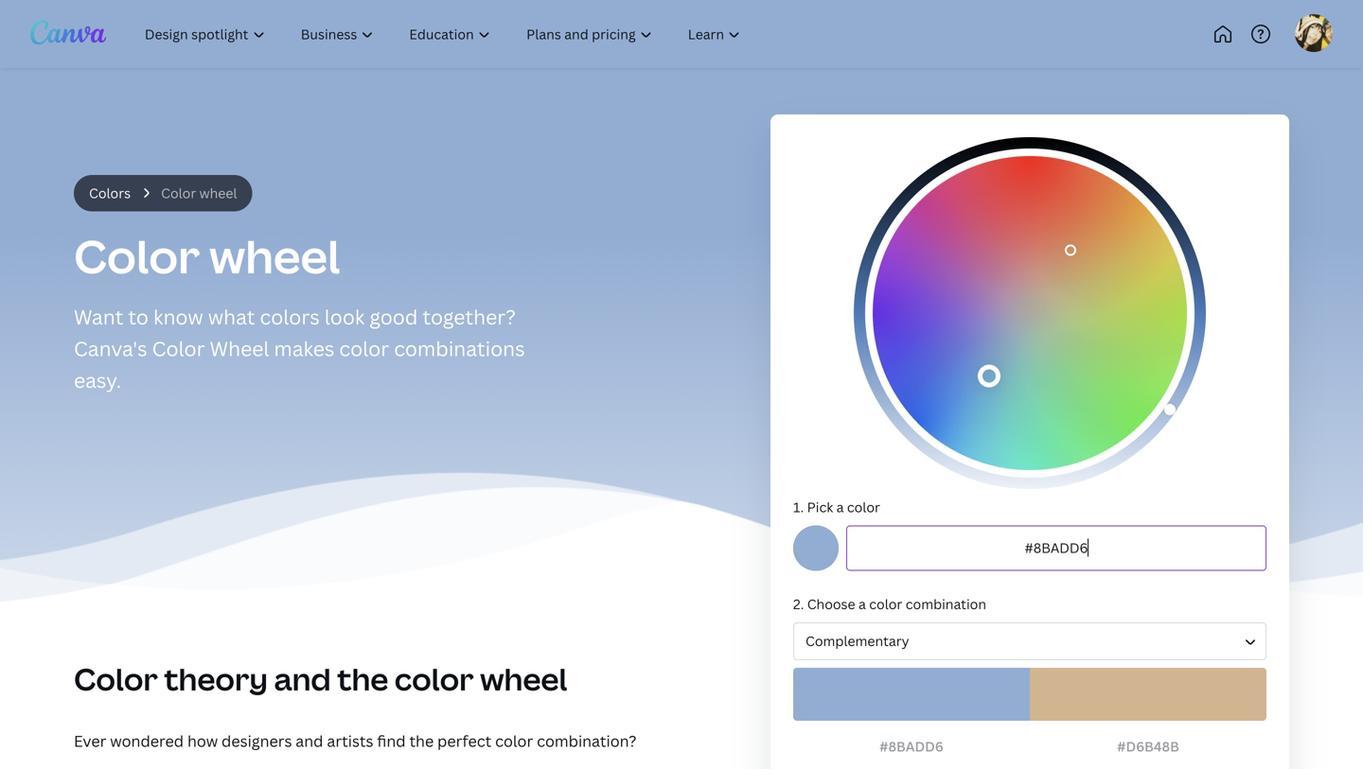 Task type: describe. For each thing, give the bounding box(es) containing it.
theory
[[164, 659, 268, 700]]

want
[[74, 303, 123, 330]]

colors link
[[89, 183, 131, 204]]

0 vertical spatial and
[[274, 659, 331, 700]]

together?
[[423, 303, 516, 330]]

1 vertical spatial wheel
[[209, 225, 340, 287]]

1 vertical spatial and
[[296, 731, 323, 752]]

what
[[208, 303, 255, 330]]

color up perfect
[[395, 659, 474, 700]]

to
[[128, 303, 149, 330]]

1.
[[793, 498, 804, 516]]

0 vertical spatial the
[[337, 659, 388, 700]]

color right the pick
[[847, 498, 880, 516]]

color right perfect
[[495, 731, 533, 752]]

ever wondered how designers and artists find the perfect color combination?
[[74, 731, 637, 752]]

complementary button
[[793, 623, 1267, 661]]

a for pick
[[837, 498, 844, 516]]

pick
[[807, 498, 833, 516]]

combination
[[906, 595, 986, 613]]

1 vertical spatial color wheel
[[74, 225, 340, 287]]

good
[[370, 303, 418, 330]]

wheel
[[210, 335, 269, 362]]

color right colors
[[161, 184, 196, 202]]

find
[[377, 731, 406, 752]]

color up to
[[74, 225, 200, 287]]

wondered
[[110, 731, 184, 752]]

a for choose
[[859, 595, 866, 613]]

colors
[[89, 184, 131, 202]]

colors
[[260, 303, 320, 330]]



Task type: locate. For each thing, give the bounding box(es) containing it.
how
[[187, 731, 218, 752]]

look
[[325, 303, 365, 330]]

easy.
[[74, 367, 121, 394]]

combinations
[[394, 335, 525, 362]]

color inside want to know what colors look good together? canva's color wheel makes color combinations easy.
[[339, 335, 389, 362]]

0 vertical spatial wheel
[[199, 184, 237, 202]]

1 vertical spatial a
[[859, 595, 866, 613]]

canva's
[[74, 335, 147, 362]]

color down look
[[339, 335, 389, 362]]

a
[[837, 498, 844, 516], [859, 595, 866, 613]]

color up complementary
[[869, 595, 903, 613]]

color wheel right colors
[[161, 184, 237, 202]]

artists
[[327, 731, 373, 752]]

know
[[153, 303, 203, 330]]

want to know what colors look good together? canva's color wheel makes color combinations easy.
[[74, 303, 525, 394]]

color wheel
[[161, 184, 237, 202], [74, 225, 340, 287]]

1 horizontal spatial the
[[409, 731, 434, 752]]

the right the find
[[409, 731, 434, 752]]

None text field
[[846, 526, 1267, 571]]

color wheel up what
[[74, 225, 340, 287]]

and up designers
[[274, 659, 331, 700]]

top level navigation element
[[129, 15, 821, 53]]

ever
[[74, 731, 106, 752]]

designers
[[222, 731, 292, 752]]

and left artists on the left bottom of the page
[[296, 731, 323, 752]]

makes
[[274, 335, 335, 362]]

color inside want to know what colors look good together? canva's color wheel makes color combinations easy.
[[152, 335, 205, 362]]

a right choose
[[859, 595, 866, 613]]

the up ever wondered how designers and artists find the perfect color combination?
[[337, 659, 388, 700]]

1 vertical spatial the
[[409, 731, 434, 752]]

the
[[337, 659, 388, 700], [409, 731, 434, 752]]

0 horizontal spatial the
[[337, 659, 388, 700]]

combination?
[[537, 731, 637, 752]]

0 vertical spatial a
[[837, 498, 844, 516]]

0 horizontal spatial a
[[837, 498, 844, 516]]

2.
[[793, 595, 804, 613]]

color
[[339, 335, 389, 362], [847, 498, 880, 516], [869, 595, 903, 613], [395, 659, 474, 700], [495, 731, 533, 752]]

0 vertical spatial color wheel
[[161, 184, 237, 202]]

perfect
[[437, 731, 492, 752]]

color
[[161, 184, 196, 202], [74, 225, 200, 287], [152, 335, 205, 362], [74, 659, 158, 700]]

and
[[274, 659, 331, 700], [296, 731, 323, 752]]

wheel
[[199, 184, 237, 202], [209, 225, 340, 287], [480, 659, 567, 700]]

choose
[[807, 595, 855, 613]]

2 vertical spatial wheel
[[480, 659, 567, 700]]

complementary
[[806, 632, 909, 650]]

color theory and the color wheel
[[74, 659, 567, 700]]

2. choose a color combination
[[793, 595, 986, 613]]

color down know
[[152, 335, 205, 362]]

1 horizontal spatial a
[[859, 595, 866, 613]]

color up ever
[[74, 659, 158, 700]]

a right the pick
[[837, 498, 844, 516]]

1. pick a color
[[793, 498, 880, 516]]

slider
[[854, 137, 1206, 489]]



Task type: vqa. For each thing, say whether or not it's contained in the screenshot.
the 4 for Page 4 -
no



